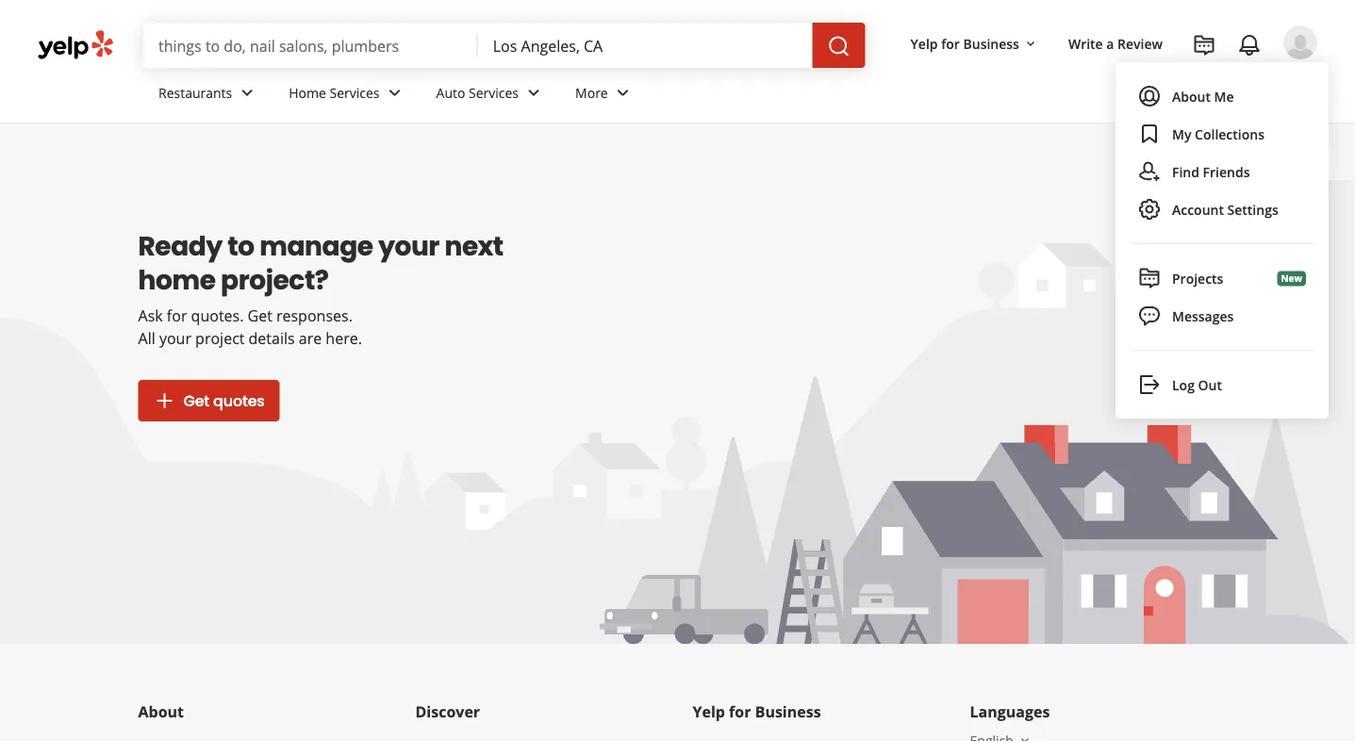 Task type: describe. For each thing, give the bounding box(es) containing it.
log out button
[[1131, 366, 1314, 404]]

about me link
[[1127, 77, 1318, 115]]

about for about
[[138, 702, 184, 722]]

me
[[1215, 87, 1234, 105]]

friends
[[1203, 163, 1250, 181]]

a
[[1107, 34, 1114, 52]]

languages
[[970, 702, 1050, 722]]

project
[[195, 328, 245, 349]]

24 chevron down v2 image
[[523, 82, 545, 104]]

details
[[249, 328, 295, 349]]

bob b. image
[[1284, 25, 1318, 59]]

1 horizontal spatial for
[[729, 702, 751, 722]]

0 horizontal spatial your
[[159, 328, 191, 349]]

collections
[[1195, 125, 1265, 143]]

user actions element
[[896, 24, 1344, 140]]

home services link
[[274, 68, 421, 123]]

settings
[[1228, 200, 1279, 218]]

my collections link
[[1131, 115, 1314, 153]]

home
[[289, 84, 326, 101]]

are
[[299, 328, 322, 349]]

0 horizontal spatial yelp
[[693, 702, 725, 722]]

account
[[1173, 200, 1224, 218]]

about me
[[1173, 87, 1234, 105]]

1 vertical spatial 16 chevron down v2 image
[[1018, 733, 1033, 741]]

log
[[1173, 376, 1195, 394]]

responses.
[[276, 306, 353, 326]]

new
[[1281, 272, 1303, 285]]

24 profile v2 image
[[1139, 85, 1161, 108]]

account settings
[[1173, 200, 1279, 218]]

24 chevron down v2 image for home services
[[383, 82, 406, 104]]

for inside button
[[942, 34, 960, 52]]

get inside button
[[183, 390, 210, 411]]

business categories element
[[143, 68, 1318, 123]]

ready
[[138, 227, 222, 265]]

quotes.
[[191, 306, 244, 326]]

account settings link
[[1131, 191, 1314, 228]]

none field find
[[158, 35, 463, 56]]

yelp for business button
[[903, 26, 1046, 60]]

review
[[1118, 34, 1163, 52]]

write a review link
[[1061, 26, 1171, 60]]

24 chevron down v2 image for more
[[612, 82, 635, 104]]

write
[[1069, 34, 1103, 52]]

quotes
[[213, 390, 265, 411]]

business inside button
[[964, 34, 1020, 52]]

24 message v2 image
[[1139, 305, 1161, 327]]

log out
[[1173, 376, 1223, 394]]

more link
[[560, 68, 650, 123]]

auto services link
[[421, 68, 560, 123]]

all
[[138, 328, 155, 349]]

24 add friend v2 image
[[1139, 160, 1161, 183]]

out
[[1199, 376, 1223, 394]]

1 horizontal spatial your
[[378, 227, 440, 265]]



Task type: locate. For each thing, give the bounding box(es) containing it.
1 horizontal spatial services
[[469, 84, 519, 101]]

my collections
[[1173, 125, 1265, 143]]

find friends link
[[1131, 153, 1314, 191]]

discover
[[416, 702, 480, 722]]

Find text field
[[158, 35, 463, 56]]

to
[[228, 227, 254, 265]]

next
[[445, 227, 504, 265]]

0 horizontal spatial about
[[138, 702, 184, 722]]

1 vertical spatial your
[[159, 328, 191, 349]]

yelp
[[911, 34, 938, 52], [693, 702, 725, 722]]

about for about me
[[1173, 87, 1211, 105]]

ready to manage your next home project? ask for quotes. get responses. all your project details are here.
[[138, 227, 504, 349]]

24 collections v2 image
[[1139, 123, 1161, 145]]

0 horizontal spatial yelp for business
[[693, 702, 821, 722]]

1 horizontal spatial 24 chevron down v2 image
[[383, 82, 406, 104]]

16 chevron down v2 image inside "yelp for business" button
[[1023, 37, 1039, 52]]

24 chevron down v2 image inside more link
[[612, 82, 635, 104]]

for
[[942, 34, 960, 52], [167, 306, 187, 326], [729, 702, 751, 722]]

services
[[330, 84, 380, 101], [469, 84, 519, 101]]

messages link
[[1127, 297, 1318, 335]]

2 24 chevron down v2 image from the left
[[383, 82, 406, 104]]

1 horizontal spatial yelp
[[911, 34, 938, 52]]

auto services
[[436, 84, 519, 101]]

1 services from the left
[[330, 84, 380, 101]]

my
[[1173, 125, 1192, 143]]

messages
[[1173, 307, 1234, 325]]

here.
[[326, 328, 362, 349]]

0 vertical spatial get
[[248, 306, 272, 326]]

notifications image
[[1239, 34, 1261, 57]]

2 vertical spatial for
[[729, 702, 751, 722]]

24 chevron down v2 image inside restaurants link
[[236, 82, 259, 104]]

services right home
[[330, 84, 380, 101]]

24 settings v2 image
[[1139, 198, 1161, 221]]

0 vertical spatial about
[[1173, 87, 1211, 105]]

24 chevron down v2 image right restaurants
[[236, 82, 259, 104]]

get
[[248, 306, 272, 326], [183, 390, 210, 411]]

16 chevron down v2 image left write
[[1023, 37, 1039, 52]]

get right '24 add v2' image
[[183, 390, 210, 411]]

1 vertical spatial about
[[138, 702, 184, 722]]

0 vertical spatial for
[[942, 34, 960, 52]]

1 vertical spatial for
[[167, 306, 187, 326]]

get quotes
[[183, 390, 265, 411]]

None field
[[158, 35, 463, 56], [493, 35, 798, 56]]

1 vertical spatial yelp for business
[[693, 702, 821, 722]]

1 vertical spatial yelp
[[693, 702, 725, 722]]

1 horizontal spatial yelp for business
[[911, 34, 1020, 52]]

24 chevron down v2 image inside home services link
[[383, 82, 406, 104]]

ask
[[138, 306, 163, 326]]

24 project v2 image
[[1139, 267, 1161, 290]]

restaurants link
[[143, 68, 274, 123]]

1 horizontal spatial about
[[1173, 87, 1211, 105]]

projects
[[1173, 269, 1224, 287]]

1 vertical spatial business
[[755, 702, 821, 722]]

2 none field from the left
[[493, 35, 798, 56]]

16 chevron down v2 image down languages
[[1018, 733, 1033, 741]]

1 horizontal spatial none field
[[493, 35, 798, 56]]

0 horizontal spatial 24 chevron down v2 image
[[236, 82, 259, 104]]

your left the 'next' on the left top
[[378, 227, 440, 265]]

search image
[[828, 35, 850, 58]]

for inside ready to manage your next home project? ask for quotes. get responses. all your project details are here.
[[167, 306, 187, 326]]

2 horizontal spatial 24 chevron down v2 image
[[612, 82, 635, 104]]

3 24 chevron down v2 image from the left
[[612, 82, 635, 104]]

restaurants
[[158, 84, 232, 101]]

24 chevron down v2 image for restaurants
[[236, 82, 259, 104]]

Near text field
[[493, 35, 798, 56]]

0 vertical spatial business
[[964, 34, 1020, 52]]

2 horizontal spatial for
[[942, 34, 960, 52]]

get quotes button
[[138, 380, 280, 422]]

auto
[[436, 84, 465, 101]]

business
[[964, 34, 1020, 52], [755, 702, 821, 722]]

your
[[378, 227, 440, 265], [159, 328, 191, 349]]

2 services from the left
[[469, 84, 519, 101]]

more
[[575, 84, 608, 101]]

none field up more link
[[493, 35, 798, 56]]

write a review
[[1069, 34, 1163, 52]]

None search field
[[143, 23, 869, 68]]

0 horizontal spatial get
[[183, 390, 210, 411]]

yelp for business
[[911, 34, 1020, 52], [693, 702, 821, 722]]

none field up home
[[158, 35, 463, 56]]

project?
[[221, 261, 329, 299]]

home services
[[289, 84, 380, 101]]

get inside ready to manage your next home project? ask for quotes. get responses. all your project details are here.
[[248, 306, 272, 326]]

services left 24 chevron down v2 icon in the top of the page
[[469, 84, 519, 101]]

services for auto services
[[469, 84, 519, 101]]

get up details at the top left of the page
[[248, 306, 272, 326]]

yelp for business inside button
[[911, 34, 1020, 52]]

0 vertical spatial yelp for business
[[911, 34, 1020, 52]]

24 chevron down v2 image left "auto"
[[383, 82, 406, 104]]

16 chevron down v2 image
[[1023, 37, 1039, 52], [1018, 733, 1033, 741]]

24 chevron down v2 image
[[236, 82, 259, 104], [383, 82, 406, 104], [612, 82, 635, 104]]

1 horizontal spatial get
[[248, 306, 272, 326]]

1 24 chevron down v2 image from the left
[[236, 82, 259, 104]]

0 vertical spatial your
[[378, 227, 440, 265]]

find friends
[[1173, 163, 1250, 181]]

1 vertical spatial get
[[183, 390, 210, 411]]

0 horizontal spatial for
[[167, 306, 187, 326]]

home
[[138, 261, 216, 299]]

manage
[[260, 227, 373, 265]]

1 horizontal spatial business
[[964, 34, 1020, 52]]

none field near
[[493, 35, 798, 56]]

0 vertical spatial yelp
[[911, 34, 938, 52]]

24 add v2 image
[[153, 390, 176, 412]]

about
[[1173, 87, 1211, 105], [138, 702, 184, 722]]

0 horizontal spatial business
[[755, 702, 821, 722]]

your right all
[[159, 328, 191, 349]]

0 vertical spatial 16 chevron down v2 image
[[1023, 37, 1039, 52]]

projects image
[[1193, 34, 1216, 57]]

0 horizontal spatial services
[[330, 84, 380, 101]]

services for home services
[[330, 84, 380, 101]]

yelp inside button
[[911, 34, 938, 52]]

find
[[1173, 163, 1200, 181]]

24 log out v2 image
[[1139, 374, 1161, 396]]

1 none field from the left
[[158, 35, 463, 56]]

24 chevron down v2 image right more at left top
[[612, 82, 635, 104]]

0 horizontal spatial none field
[[158, 35, 463, 56]]



Task type: vqa. For each thing, say whether or not it's contained in the screenshot.
24 chevron down v2 image within More link
yes



